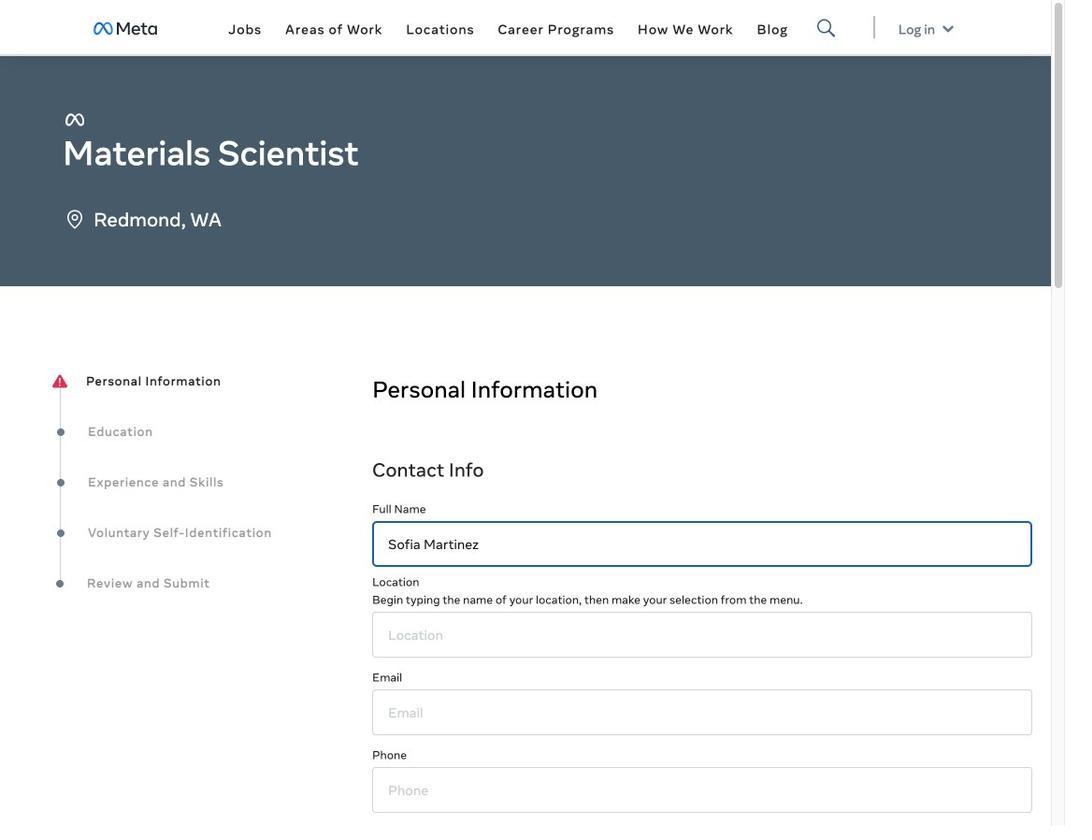 Task type: describe. For each thing, give the bounding box(es) containing it.
meta black icon image
[[66, 110, 84, 129]]



Task type: locate. For each thing, give the bounding box(es) containing it.
desktop nav logo image
[[94, 22, 157, 36]]

Email text field
[[372, 690, 1033, 736]]

Location text field
[[372, 612, 1033, 658]]

Full Name text field
[[372, 521, 1033, 567]]

Phone text field
[[372, 767, 1033, 813]]



